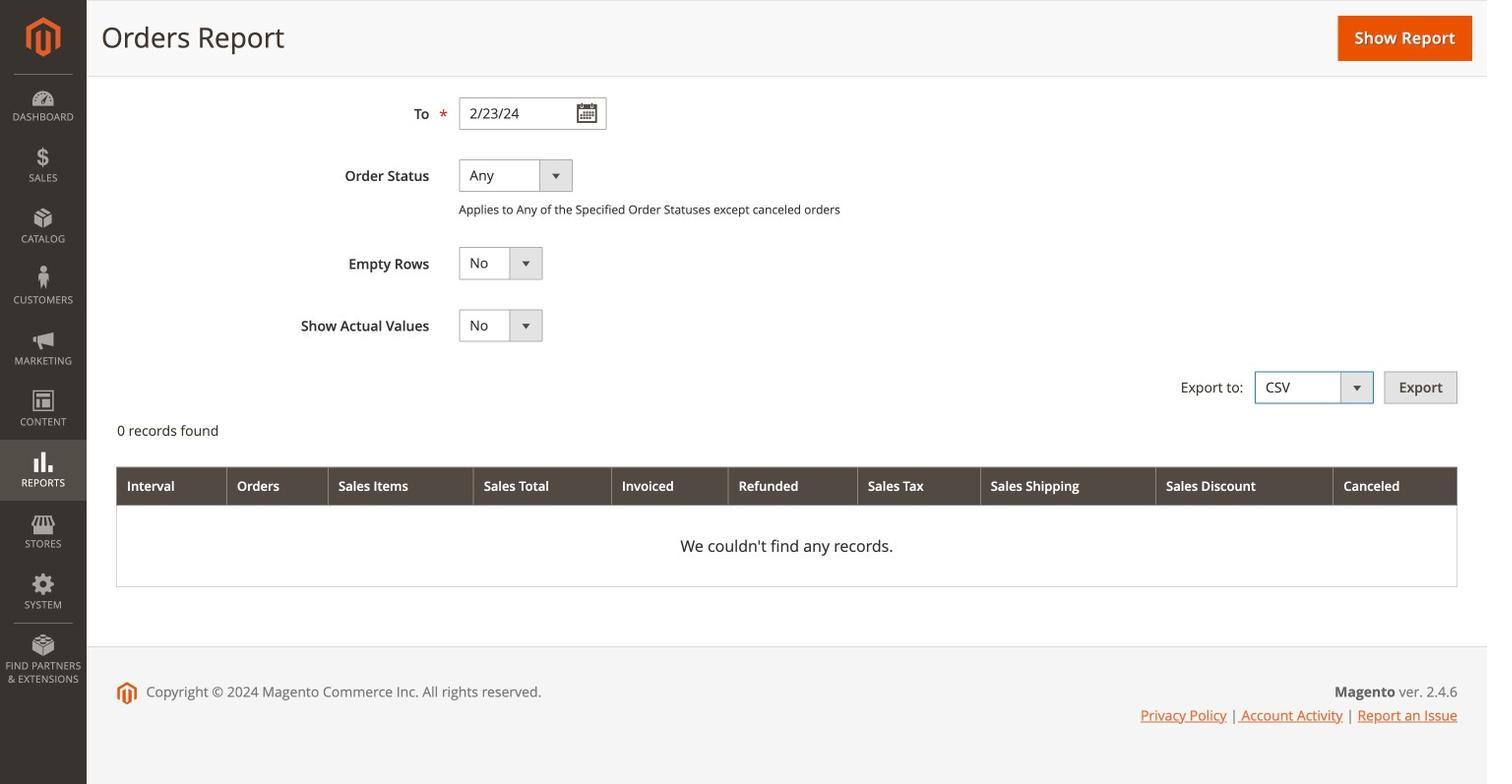 Task type: locate. For each thing, give the bounding box(es) containing it.
magento admin panel image
[[26, 17, 61, 57]]

None text field
[[459, 97, 607, 130]]

None text field
[[459, 35, 607, 68]]

menu bar
[[0, 74, 87, 696]]



